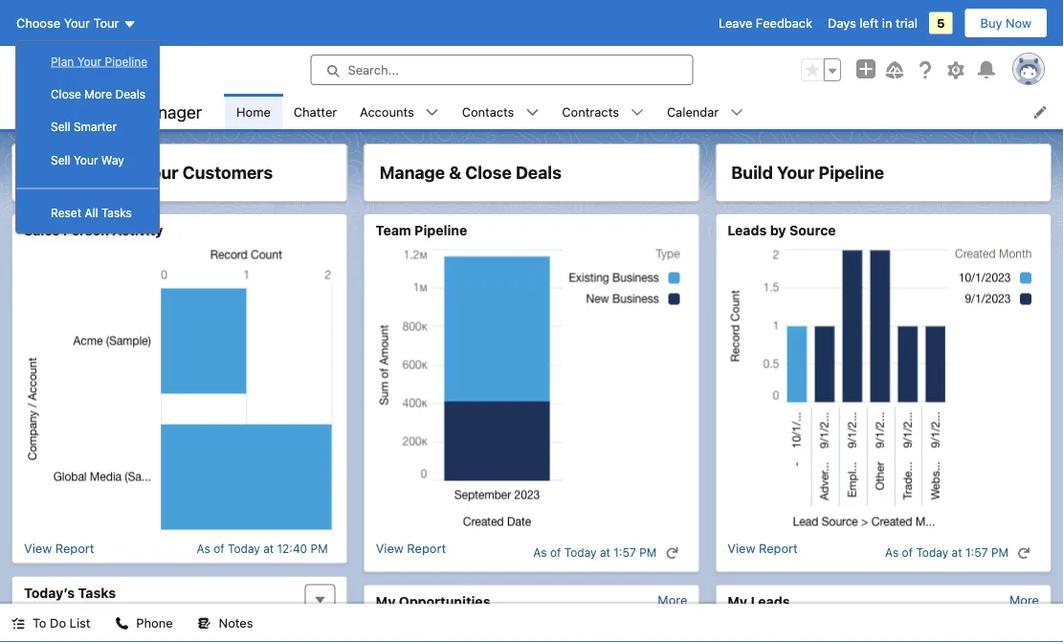 Task type: vqa. For each thing, say whether or not it's contained in the screenshot.
the right BUYER
no



Task type: locate. For each thing, give the bounding box(es) containing it.
text default image up show more my leads records element
[[1018, 547, 1031, 560]]

deals up success manager
[[115, 87, 145, 101]]

smarter
[[74, 120, 117, 134]]

view report
[[24, 541, 94, 556], [376, 541, 446, 556], [728, 541, 798, 556]]

tasks
[[101, 206, 132, 220], [78, 585, 116, 601]]

1 horizontal spatial report
[[407, 541, 446, 556]]

1:​57
[[614, 546, 637, 560], [966, 546, 989, 560]]

1 horizontal spatial as of today at 1:​57 pm
[[886, 546, 1009, 560]]

as of today at 1:​57 pm
[[534, 546, 657, 560], [886, 546, 1009, 560]]

text default image right contacts
[[526, 106, 539, 119]]

view up my opportunities link
[[376, 541, 404, 556]]

1 horizontal spatial today
[[565, 546, 597, 560]]

0 horizontal spatial view report
[[24, 541, 94, 556]]

1 horizontal spatial deals
[[516, 162, 562, 183]]

view report link
[[24, 541, 94, 556], [376, 541, 446, 564], [728, 541, 798, 564]]

1 horizontal spatial as
[[534, 546, 547, 560]]

menu containing plan your pipeline
[[16, 45, 159, 230]]

choose
[[16, 16, 60, 30]]

text default image for accounts
[[426, 106, 439, 119]]

2 my from the left
[[728, 594, 748, 609]]

do
[[50, 616, 66, 630]]

leads by source
[[728, 223, 836, 238]]

leave feedback link
[[719, 16, 813, 30]]

1 vertical spatial sell
[[51, 153, 70, 167]]

0 horizontal spatial of
[[214, 542, 225, 555]]

view up my leads link
[[728, 541, 756, 556]]

home link
[[225, 94, 282, 129]]

with
[[101, 162, 137, 183]]

0 horizontal spatial deals
[[115, 87, 145, 101]]

text default image inside notes button
[[198, 617, 211, 630]]

manage
[[380, 162, 445, 183]]

1 view report link from the left
[[24, 541, 94, 556]]

feedback
[[756, 16, 813, 30]]

2 sell from the top
[[51, 153, 70, 167]]

0 horizontal spatial more
[[84, 87, 112, 101]]

1 horizontal spatial pm
[[640, 546, 657, 560]]

1:​57 for manage & close deals
[[614, 546, 637, 560]]

success manager
[[65, 101, 202, 122]]

close
[[51, 87, 81, 101], [466, 162, 512, 183]]

days left in trial
[[828, 16, 918, 30]]

tasks right all
[[101, 206, 132, 220]]

2 horizontal spatial report
[[759, 541, 798, 556]]

your right plan
[[77, 55, 102, 68]]

notes
[[219, 616, 253, 630]]

2 as of today at 1:​57 pm from the left
[[886, 546, 1009, 560]]

your left tour
[[64, 16, 90, 30]]

view report up my opportunities link
[[376, 541, 446, 556]]

0 horizontal spatial 1:​57
[[614, 546, 637, 560]]

contacts list item
[[451, 94, 551, 129]]

text default image for contacts
[[526, 106, 539, 119]]

as of today at 1:​57 pm for build your pipeline
[[886, 546, 1009, 560]]

1 1:​57 from the left
[[614, 546, 637, 560]]

my
[[376, 594, 396, 609], [728, 594, 748, 609]]

as of today at 1:​57 pm for manage & close deals
[[534, 546, 657, 560]]

my left the opportunities
[[376, 594, 396, 609]]

sell
[[51, 120, 70, 134], [51, 153, 70, 167]]

1 horizontal spatial at
[[600, 546, 611, 560]]

2 horizontal spatial of
[[902, 546, 913, 560]]

1 vertical spatial pipeline
[[819, 162, 885, 183]]

0 horizontal spatial pipeline
[[105, 55, 148, 68]]

text default image inside calendar list item
[[731, 106, 744, 119]]

1 vertical spatial tasks
[[78, 585, 116, 601]]

team pipeline
[[376, 223, 467, 238]]

text default image inside accounts list item
[[426, 106, 439, 119]]

left
[[860, 16, 879, 30]]

your
[[64, 16, 90, 30], [77, 55, 102, 68], [74, 153, 98, 167], [141, 162, 179, 183], [777, 162, 815, 183]]

view report link for deals
[[376, 541, 446, 564]]

2 horizontal spatial pipeline
[[819, 162, 885, 183]]

1 horizontal spatial view report
[[376, 541, 446, 556]]

pipeline down tour
[[105, 55, 148, 68]]

0 horizontal spatial view
[[24, 541, 52, 556]]

1 vertical spatial deals
[[516, 162, 562, 183]]

my for manage & close deals
[[376, 594, 396, 609]]

0 horizontal spatial today
[[228, 542, 260, 555]]

1 horizontal spatial more link
[[1010, 593, 1040, 607]]

contracts list item
[[551, 94, 656, 129]]

today for manage & close deals
[[565, 546, 597, 560]]

3 view report link from the left
[[728, 541, 798, 564]]

text default image
[[631, 106, 644, 119], [11, 617, 25, 630], [115, 617, 129, 630], [198, 617, 211, 630]]

1 report from the left
[[55, 541, 94, 556]]

as
[[197, 542, 210, 555], [534, 546, 547, 560], [886, 546, 899, 560]]

today
[[228, 542, 260, 555], [565, 546, 597, 560], [917, 546, 949, 560]]

plan
[[51, 55, 74, 68]]

your inside dropdown button
[[64, 16, 90, 30]]

2 horizontal spatial at
[[952, 546, 963, 560]]

2 horizontal spatial today
[[917, 546, 949, 560]]

leads
[[728, 223, 767, 238], [751, 594, 790, 609]]

1 view report from the left
[[24, 541, 94, 556]]

your for plan
[[77, 55, 102, 68]]

at
[[263, 542, 274, 555], [600, 546, 611, 560], [952, 546, 963, 560]]

view report link up today's
[[24, 541, 94, 556]]

2 horizontal spatial view report link
[[728, 541, 798, 564]]

by
[[770, 223, 787, 238]]

today's tasks
[[24, 585, 116, 601]]

accounts link
[[349, 94, 426, 129]]

report up my leads link
[[759, 541, 798, 556]]

2 view report link from the left
[[376, 541, 446, 564]]

more for manage
[[658, 593, 688, 607]]

of
[[214, 542, 225, 555], [550, 546, 561, 560], [902, 546, 913, 560]]

report up my opportunities link
[[407, 541, 446, 556]]

menu
[[16, 45, 159, 230]]

list
[[70, 616, 90, 630]]

list
[[225, 94, 1064, 129]]

text default image left to
[[11, 617, 25, 630]]

pm
[[311, 542, 328, 555], [640, 546, 657, 560], [992, 546, 1009, 560]]

view report up today's
[[24, 541, 94, 556]]

2 vertical spatial pipeline
[[415, 223, 467, 238]]

text default image left the phone
[[115, 617, 129, 630]]

view report link up my opportunities link
[[376, 541, 446, 564]]

plan your pipeline
[[51, 55, 148, 68]]

2 1:​57 from the left
[[966, 546, 989, 560]]

more
[[84, 87, 112, 101], [658, 593, 688, 607], [1010, 593, 1040, 607]]

text default image inside phone button
[[115, 617, 129, 630]]

sell for sell your way
[[51, 153, 70, 167]]

deals
[[115, 87, 145, 101], [516, 162, 562, 183]]

1 my from the left
[[376, 594, 396, 609]]

my opportunities link
[[376, 593, 491, 610]]

close right &
[[466, 162, 512, 183]]

view report up my leads link
[[728, 541, 798, 556]]

0 vertical spatial leads
[[728, 223, 767, 238]]

today for build your pipeline
[[917, 546, 949, 560]]

all
[[85, 206, 98, 220]]

text default image inside contacts list item
[[526, 106, 539, 119]]

of for manage & close deals
[[550, 546, 561, 560]]

0 vertical spatial pipeline
[[105, 55, 148, 68]]

view for customers
[[24, 541, 52, 556]]

1 horizontal spatial of
[[550, 546, 561, 560]]

sell down the "sell smarter"
[[51, 153, 70, 167]]

chatter
[[294, 104, 337, 119]]

pipeline right 'team'
[[415, 223, 467, 238]]

3 view report from the left
[[728, 541, 798, 556]]

pipeline up source
[[819, 162, 885, 183]]

pipeline
[[105, 55, 148, 68], [819, 162, 885, 183], [415, 223, 467, 238]]

2 horizontal spatial more
[[1010, 593, 1040, 607]]

text default image right the contracts
[[631, 106, 644, 119]]

1 view from the left
[[24, 541, 52, 556]]

1 sell from the top
[[51, 120, 70, 134]]

sell left smarter
[[51, 120, 70, 134]]

1 horizontal spatial more
[[658, 593, 688, 607]]

pipeline for build your pipeline
[[819, 162, 885, 183]]

1 horizontal spatial my
[[728, 594, 748, 609]]

0 vertical spatial close
[[51, 87, 81, 101]]

0 horizontal spatial as of today at 1:​57 pm
[[534, 546, 657, 560]]

text default image left notes
[[198, 617, 211, 630]]

sales person activity
[[24, 223, 163, 238]]

0 horizontal spatial report
[[55, 541, 94, 556]]

reset
[[51, 206, 81, 220]]

your for build
[[777, 162, 815, 183]]

to
[[33, 616, 46, 630]]

contracts link
[[551, 94, 631, 129]]

my right show more my opportunities records element
[[728, 594, 748, 609]]

0 horizontal spatial my
[[376, 594, 396, 609]]

view report link for customers
[[24, 541, 94, 556]]

1 as of today at 1:​57 pm from the left
[[534, 546, 657, 560]]

text default image inside to do list button
[[11, 617, 25, 630]]

report
[[55, 541, 94, 556], [407, 541, 446, 556], [759, 541, 798, 556]]

pm for build
[[992, 546, 1009, 560]]

team
[[376, 223, 411, 238]]

contacts
[[462, 104, 515, 119]]

close down plan
[[51, 87, 81, 101]]

0 horizontal spatial more link
[[658, 593, 688, 607]]

list containing home
[[225, 94, 1064, 129]]

0 vertical spatial sell
[[51, 120, 70, 134]]

today's
[[24, 585, 75, 601]]

plan your pipeline link
[[16, 45, 159, 78]]

2 horizontal spatial view report
[[728, 541, 798, 556]]

2 more link from the left
[[1010, 593, 1040, 607]]

reset all tasks
[[51, 206, 132, 220]]

2 horizontal spatial pm
[[992, 546, 1009, 560]]

in
[[883, 16, 893, 30]]

2 horizontal spatial as
[[886, 546, 899, 560]]

group
[[801, 58, 842, 81]]

text default image right calendar
[[731, 106, 744, 119]]

0 horizontal spatial as
[[197, 542, 210, 555]]

view up today's
[[24, 541, 52, 556]]

report up today's tasks
[[55, 541, 94, 556]]

2 horizontal spatial view
[[728, 541, 756, 556]]

phone button
[[104, 604, 184, 642]]

view report link up my leads link
[[728, 541, 798, 564]]

0 vertical spatial deals
[[115, 87, 145, 101]]

2 report from the left
[[407, 541, 446, 556]]

1 horizontal spatial pipeline
[[415, 223, 467, 238]]

text default image right accounts
[[426, 106, 439, 119]]

more link
[[658, 593, 688, 607], [1010, 593, 1040, 607]]

your for choose
[[64, 16, 90, 30]]

1 horizontal spatial 1:​57
[[966, 546, 989, 560]]

leave feedback
[[719, 16, 813, 30]]

1 more link from the left
[[658, 593, 688, 607]]

1 horizontal spatial view report link
[[376, 541, 446, 564]]

home
[[237, 104, 271, 119]]

more link for build your pipeline
[[1010, 593, 1040, 607]]

show more my leads records element
[[1010, 593, 1040, 607]]

text default image
[[426, 106, 439, 119], [526, 106, 539, 119], [731, 106, 744, 119], [666, 547, 679, 560], [1018, 547, 1031, 560]]

your left way
[[74, 153, 98, 167]]

close more deals
[[51, 87, 145, 101]]

12:​40
[[277, 542, 307, 555]]

deals down contacts list item
[[516, 162, 562, 183]]

1:​57 for build your pipeline
[[966, 546, 989, 560]]

tasks up 'list' at bottom
[[78, 585, 116, 601]]

1 vertical spatial close
[[466, 162, 512, 183]]

connect
[[28, 162, 97, 183]]

view
[[24, 541, 52, 556], [376, 541, 404, 556], [728, 541, 756, 556]]

1 horizontal spatial view
[[376, 541, 404, 556]]

your right build
[[777, 162, 815, 183]]

2 view from the left
[[376, 541, 404, 556]]

0 horizontal spatial view report link
[[24, 541, 94, 556]]

2 view report from the left
[[376, 541, 446, 556]]



Task type: describe. For each thing, give the bounding box(es) containing it.
success
[[65, 101, 130, 122]]

opportunities
[[399, 594, 491, 609]]

text default image for calendar
[[731, 106, 744, 119]]

as of today at 12:​40 pm
[[197, 542, 328, 555]]

report for deals
[[407, 541, 446, 556]]

accounts
[[360, 104, 414, 119]]

text default image inside contracts 'list item'
[[631, 106, 644, 119]]

to do list button
[[0, 604, 102, 642]]

choose your tour
[[16, 16, 119, 30]]

accounts list item
[[349, 94, 451, 129]]

report for customers
[[55, 541, 94, 556]]

contacts link
[[451, 94, 526, 129]]

activity
[[112, 223, 163, 238]]

buy now
[[981, 16, 1032, 30]]

trial
[[896, 16, 918, 30]]

more link for manage & close deals
[[658, 593, 688, 607]]

my leads
[[728, 594, 790, 609]]

buy now button
[[965, 8, 1048, 38]]

contracts
[[562, 104, 619, 119]]

leave
[[719, 16, 753, 30]]

sales
[[24, 223, 60, 238]]

search... button
[[311, 55, 694, 85]]

text default image for phone
[[115, 617, 129, 630]]

to do list
[[33, 616, 90, 630]]

1 horizontal spatial close
[[466, 162, 512, 183]]

as for manage
[[534, 546, 547, 560]]

text default image for notes
[[198, 617, 211, 630]]

at for build
[[952, 546, 963, 560]]

sell smarter
[[51, 120, 117, 134]]

as for build
[[886, 546, 899, 560]]

build your pipeline
[[732, 162, 885, 183]]

0 vertical spatial tasks
[[101, 206, 132, 220]]

calendar list item
[[656, 94, 756, 129]]

view for deals
[[376, 541, 404, 556]]

text default image for to do list
[[11, 617, 25, 630]]

buy
[[981, 16, 1003, 30]]

my for build your pipeline
[[728, 594, 748, 609]]

search...
[[348, 63, 399, 77]]

view report for deals
[[376, 541, 446, 556]]

show more my opportunities records element
[[658, 593, 688, 607]]

0 horizontal spatial pm
[[311, 542, 328, 555]]

at for manage
[[600, 546, 611, 560]]

view report for customers
[[24, 541, 94, 556]]

manage & close deals
[[380, 162, 562, 183]]

build
[[732, 162, 773, 183]]

manager
[[134, 101, 202, 122]]

choose your tour button
[[15, 8, 137, 38]]

0 horizontal spatial close
[[51, 87, 81, 101]]

calendar link
[[656, 94, 731, 129]]

sell smarter link
[[16, 111, 159, 144]]

tour
[[93, 16, 119, 30]]

phone
[[136, 616, 173, 630]]

notes button
[[186, 604, 265, 642]]

my opportunities
[[376, 594, 491, 609]]

customers
[[183, 162, 273, 183]]

days
[[828, 16, 857, 30]]

way
[[101, 153, 124, 167]]

connect with your customers
[[28, 162, 273, 183]]

3 report from the left
[[759, 541, 798, 556]]

now
[[1006, 16, 1032, 30]]

your for sell
[[74, 153, 98, 167]]

sell your way
[[51, 153, 124, 167]]

3 view from the left
[[728, 541, 756, 556]]

sell your way link
[[16, 144, 159, 177]]

text default image up show more my opportunities records element
[[666, 547, 679, 560]]

1 vertical spatial leads
[[751, 594, 790, 609]]

sell for sell smarter
[[51, 120, 70, 134]]

chatter link
[[282, 94, 349, 129]]

your right with
[[141, 162, 179, 183]]

5
[[937, 16, 945, 30]]

pipeline for plan your pipeline
[[105, 55, 148, 68]]

&
[[449, 162, 462, 183]]

close more deals link
[[16, 78, 159, 111]]

calendar
[[667, 104, 719, 119]]

of for build your pipeline
[[902, 546, 913, 560]]

source
[[790, 223, 836, 238]]

person
[[63, 223, 109, 238]]

more for build
[[1010, 593, 1040, 607]]

0 horizontal spatial at
[[263, 542, 274, 555]]

my leads link
[[728, 593, 790, 610]]

pm for manage
[[640, 546, 657, 560]]

reset all tasks link
[[16, 197, 159, 230]]

more inside close more deals link
[[84, 87, 112, 101]]



